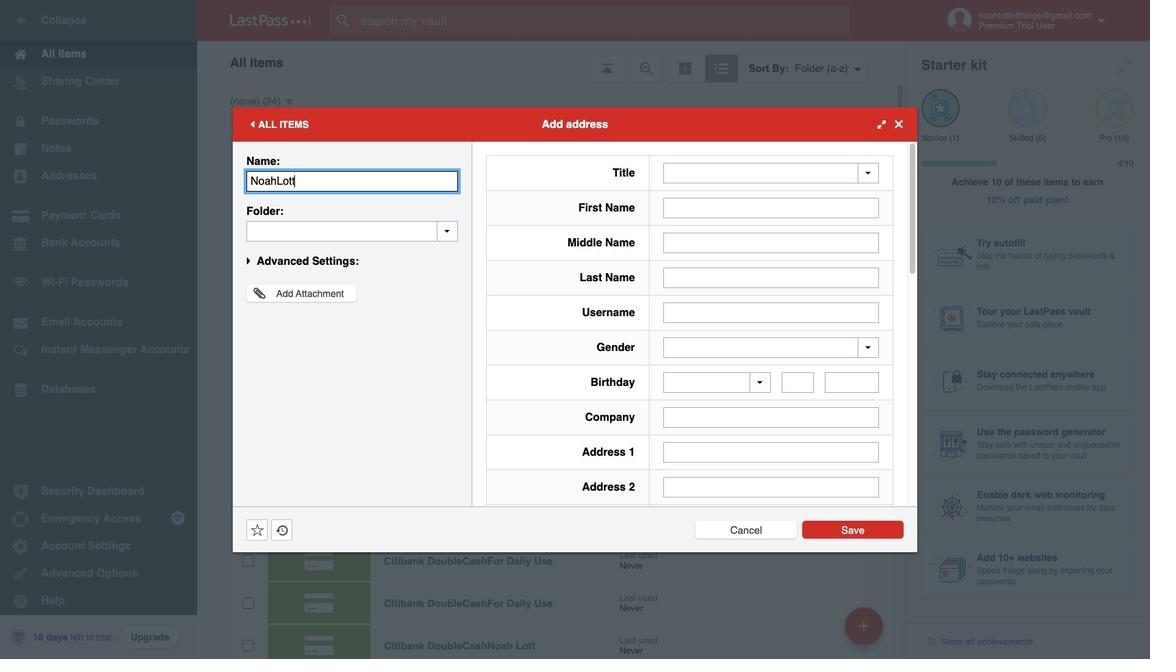 Task type: describe. For each thing, give the bounding box(es) containing it.
Search search field
[[330, 5, 877, 36]]

vault options navigation
[[197, 41, 905, 82]]

lastpass image
[[230, 14, 311, 27]]

new item navigation
[[840, 603, 892, 659]]



Task type: locate. For each thing, give the bounding box(es) containing it.
None text field
[[663, 198, 879, 218], [247, 221, 458, 241], [663, 232, 879, 253], [663, 302, 879, 323], [825, 372, 879, 393], [663, 442, 879, 463], [663, 198, 879, 218], [247, 221, 458, 241], [663, 232, 879, 253], [663, 302, 879, 323], [825, 372, 879, 393], [663, 442, 879, 463]]

main navigation navigation
[[0, 0, 197, 659]]

dialog
[[233, 107, 918, 659]]

None text field
[[247, 171, 458, 191], [663, 267, 879, 288], [782, 372, 814, 393], [663, 407, 879, 428], [663, 477, 879, 498], [247, 171, 458, 191], [663, 267, 879, 288], [782, 372, 814, 393], [663, 407, 879, 428], [663, 477, 879, 498]]

new item image
[[859, 621, 869, 631]]

search my vault text field
[[330, 5, 877, 36]]



Task type: vqa. For each thing, say whether or not it's contained in the screenshot.
"dialog"
yes



